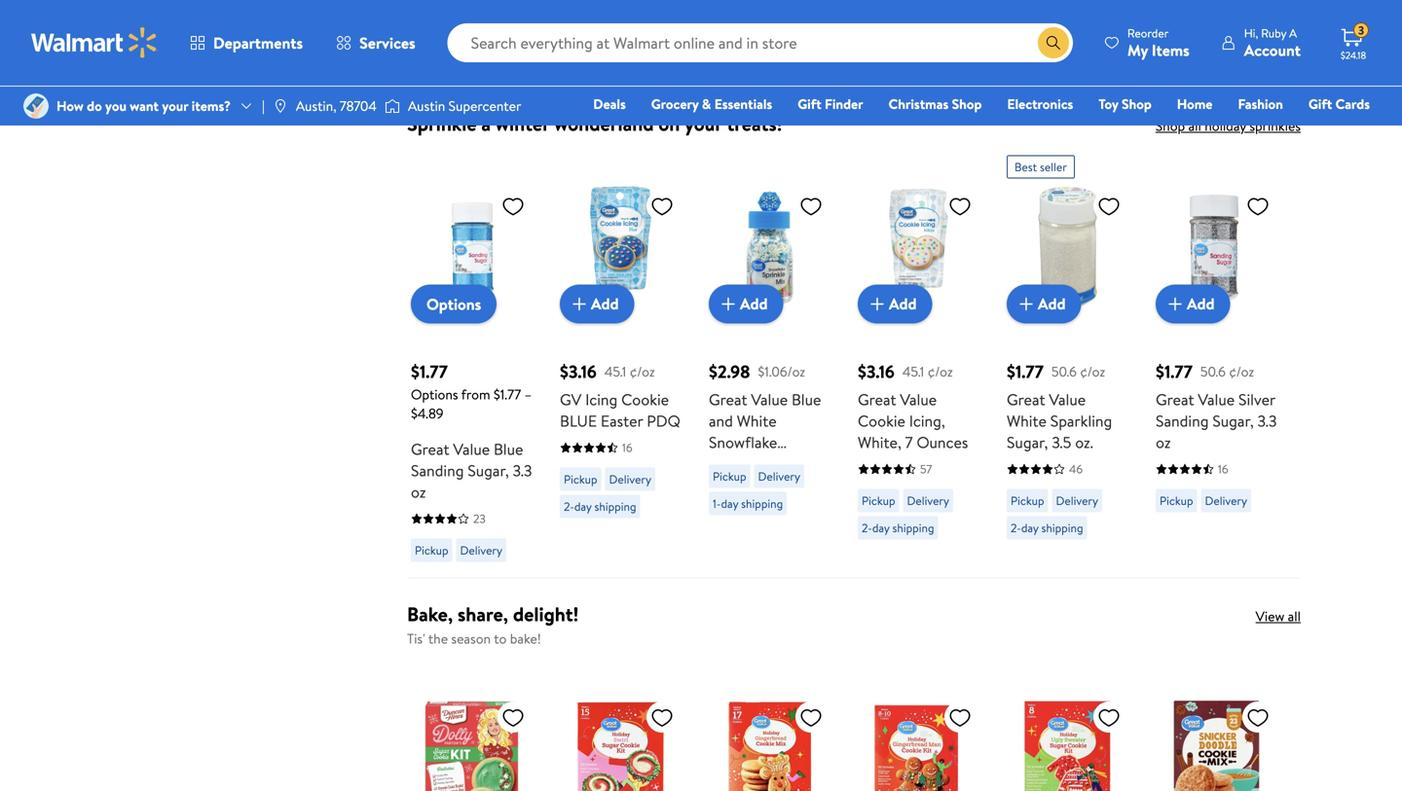 Task type: describe. For each thing, give the bounding box(es) containing it.
add button for great value silver sanding sugar, 3.3 oz
[[1156, 285, 1231, 324]]

ruby
[[1261, 25, 1287, 41]]

holidays?
[[685, 33, 747, 55]]

$1.77 50.6 ¢/oz great value silver sanding sugar, 3.3 oz
[[1156, 360, 1277, 453]]

silver
[[1239, 389, 1276, 410]]

add to cart image for $1.77
[[1164, 292, 1187, 316]]

23
[[473, 511, 486, 527]]

account
[[1244, 39, 1301, 61]]

options link
[[411, 285, 497, 324]]

options inside 'link'
[[427, 293, 481, 315]]

sprinkle a winter wonderland on your treats!
[[407, 110, 783, 137]]

you
[[105, 96, 127, 115]]

duncan hines dolly parton's sugar cookie mix, 16 oz. image
[[411, 698, 533, 792]]

¢/oz for great value silver sanding sugar, 3.3 oz
[[1229, 362, 1255, 381]]

0 horizontal spatial your
[[162, 96, 188, 115]]

how for how can i package & mail cookies for the holidays?
[[407, 33, 438, 55]]

add to favorites list, great value snickerdoodle cookie mix, 16.5 oz box image
[[1247, 706, 1270, 730]]

–
[[525, 385, 532, 404]]

toy shop
[[1099, 94, 1152, 113]]

$2.98 $1.06/oz great value blue and white snowflake dessert sprinkles, 2.82 oz
[[709, 360, 829, 496]]

50.6 for white
[[1052, 362, 1077, 381]]

my
[[1128, 39, 1148, 61]]

add to favorites list, duncan hines dolly parton's sugar cookie mix, 16 oz. image
[[502, 706, 525, 730]]

best seller
[[1015, 159, 1067, 175]]

departments button
[[173, 19, 320, 66]]

add for great value cookie icing, white, 7 ounces
[[889, 293, 917, 315]]

sparkling
[[1051, 410, 1113, 432]]

hi, ruby a account
[[1244, 25, 1301, 61]]

6 product group from the left
[[1156, 147, 1278, 570]]

icing
[[585, 389, 618, 410]]

easter
[[601, 410, 643, 432]]

add to favorites list, great value holiday gingerbread cookie mix, 14 oz image
[[800, 706, 823, 730]]

16 for $3.16
[[622, 440, 633, 456]]

bake, share, delight! tis' the season to bake!
[[407, 601, 579, 648]]

$4.89
[[411, 404, 444, 423]]

sanding inside '$1.77 50.6 ¢/oz great value silver sanding sugar, 3.3 oz'
[[1156, 410, 1209, 432]]

delivery down '$1.77 50.6 ¢/oz great value silver sanding sugar, 3.3 oz' at the right of the page
[[1205, 493, 1248, 509]]

items
[[1152, 39, 1190, 61]]

78704
[[340, 96, 377, 115]]

1 horizontal spatial the
[[659, 33, 682, 55]]

gift finder
[[798, 94, 864, 113]]

shop all holiday sprinkles
[[1156, 116, 1301, 135]]

add to favorites list, great value holiday swirl sugar cookie kit, 15 oz image
[[651, 706, 674, 730]]

great value blue and white snowflake dessert sprinkles, 2.82 oz image
[[709, 186, 831, 308]]

snowflake
[[709, 432, 777, 453]]

great value holiday gingerbread cookie mix, 14 oz image
[[709, 698, 831, 792]]

white inside $2.98 $1.06/oz great value blue and white snowflake dessert sprinkles, 2.82 oz
[[737, 410, 777, 432]]

seller
[[1040, 159, 1067, 175]]

$1.77 for white
[[1007, 360, 1044, 384]]

gift for finder
[[798, 94, 822, 113]]

product group containing $2.98
[[709, 147, 831, 570]]

fashion
[[1238, 94, 1284, 113]]

$3.16 for great
[[858, 360, 895, 384]]

treats!
[[727, 110, 783, 137]]

2- for great value cookie icing, white, 7 ounces
[[862, 520, 872, 536]]

3 add to cart image from the left
[[1015, 292, 1038, 316]]

3.3 inside '$1.77 50.6 ¢/oz great value silver sanding sugar, 3.3 oz'
[[1258, 410, 1277, 432]]

austin,
[[296, 96, 337, 115]]

package
[[477, 33, 532, 55]]

fashion link
[[1230, 93, 1292, 114]]

and
[[709, 410, 733, 432]]

2.82
[[709, 475, 737, 496]]

add to cart image for $2.98
[[717, 292, 740, 316]]

blue inside great value blue sanding sugar, 3.3 oz
[[494, 439, 523, 460]]

sanding inside great value blue sanding sugar, 3.3 oz
[[411, 460, 464, 481]]

46
[[1069, 461, 1083, 478]]

how can i package & mail cookies for the holidays?
[[407, 33, 747, 55]]

electronics link
[[999, 93, 1082, 114]]

gv icing cookie blue easter pdq image
[[560, 186, 682, 308]]

sprinkle
[[407, 110, 477, 137]]

value for icing,
[[900, 389, 937, 410]]

season
[[451, 629, 491, 648]]

shop for christmas shop
[[952, 94, 982, 113]]

gift for cards
[[1309, 94, 1333, 113]]

great inside $2.98 $1.06/oz great value blue and white snowflake dessert sprinkles, 2.82 oz
[[709, 389, 748, 410]]

delivery down 57
[[907, 493, 950, 509]]

great value cookie icing, white, 7 ounces image
[[858, 186, 980, 308]]

great value snickerdoodle cookie mix, 16.5 oz box image
[[1156, 698, 1278, 792]]

45.1 for value
[[903, 362, 925, 381]]

reorder
[[1128, 25, 1169, 41]]

one debit
[[1221, 122, 1287, 141]]

add to favorites list, great value holiday ugly sweater cookie kit mix, 17.68 oz image
[[1098, 706, 1121, 730]]

gift finder link
[[789, 93, 872, 114]]

how for how do you want your items?
[[56, 96, 84, 115]]

gift cards registry
[[1146, 94, 1370, 141]]

home
[[1177, 94, 1213, 113]]

add to favorites list, great value blue and white snowflake dessert sprinkles, 2.82 oz image
[[800, 194, 823, 218]]

57
[[920, 461, 932, 478]]

4 add from the left
[[1038, 293, 1066, 315]]

view all
[[1256, 607, 1301, 626]]

4 product group from the left
[[858, 147, 980, 570]]

$1.77 for $4.89
[[411, 360, 448, 384]]

items?
[[192, 96, 231, 115]]

sprinkles
[[1250, 116, 1301, 135]]

great value gingerbread man cookie kit image
[[858, 698, 980, 792]]

view all link
[[1256, 607, 1301, 626]]

value inside $2.98 $1.06/oz great value blue and white snowflake dessert sprinkles, 2.82 oz
[[751, 389, 788, 410]]

$1.06/oz
[[758, 362, 806, 381]]

walmart+
[[1312, 122, 1370, 141]]

great value silver sanding sugar, 3.3 oz image
[[1156, 186, 1278, 308]]

45.1 for icing
[[605, 362, 627, 381]]

7
[[905, 432, 913, 453]]

icing,
[[909, 410, 945, 432]]

 image for austin, 78704
[[273, 98, 288, 114]]

$1.77 options from $1.77 – $4.89
[[411, 360, 532, 423]]

$3.16 45.1 ¢/oz great value cookie icing, white, 7 ounces
[[858, 360, 968, 453]]

registry
[[1146, 122, 1196, 141]]

blue inside $2.98 $1.06/oz great value blue and white snowflake dessert sprinkles, 2.82 oz
[[792, 389, 821, 410]]

1-day shipping
[[713, 496, 783, 512]]

cookies
[[581, 33, 632, 55]]

cookie for easter
[[621, 389, 669, 410]]

¢/oz for great value cookie icing, white, 7 ounces
[[928, 362, 953, 381]]

|
[[262, 96, 265, 115]]

deals
[[593, 94, 626, 113]]

shop all holiday sprinkles link
[[1156, 116, 1301, 135]]

from
[[461, 385, 490, 404]]

add to favorites list, great value gingerbread man cookie kit image
[[949, 706, 972, 730]]

2 horizontal spatial 2-day shipping
[[1011, 520, 1084, 536]]

great for cookie
[[858, 389, 897, 410]]

3.5
[[1052, 432, 1072, 453]]

hi,
[[1244, 25, 1259, 41]]

dessert
[[709, 453, 761, 475]]

add for great value blue and white snowflake dessert sprinkles, 2.82 oz
[[740, 293, 768, 315]]

shipping down 57
[[893, 520, 935, 536]]

add button for gv icing cookie blue easter pdq
[[560, 285, 635, 324]]

oz.
[[1075, 432, 1094, 453]]

home link
[[1169, 93, 1222, 114]]

registry link
[[1137, 121, 1205, 142]]

value for sparkling
[[1049, 389, 1086, 410]]

shipping right 2.82
[[741, 496, 783, 512]]

cards
[[1336, 94, 1370, 113]]

services
[[359, 32, 416, 54]]

0 vertical spatial &
[[536, 33, 546, 55]]

great value blue sanding sugar, 3.3 oz
[[411, 439, 532, 503]]

add for great value silver sanding sugar, 3.3 oz
[[1187, 293, 1215, 315]]



Task type: locate. For each thing, give the bounding box(es) containing it.
the inside bake, share, delight! tis' the season to bake!
[[428, 629, 448, 648]]

add to cart image for $3.16
[[568, 292, 591, 316]]

toy shop link
[[1090, 93, 1161, 114]]

1 horizontal spatial gift
[[1309, 94, 1333, 113]]

reorder my items
[[1128, 25, 1190, 61]]

16 for $1.77
[[1218, 461, 1229, 478]]

& right the grocery
[[702, 94, 711, 113]]

$3.16 for gv
[[560, 360, 597, 384]]

for
[[636, 33, 656, 55]]

one
[[1221, 122, 1250, 141]]

1 $3.16 from the left
[[560, 360, 597, 384]]

sugar, inside great value blue sanding sugar, 3.3 oz
[[468, 460, 509, 481]]

white inside $1.77 50.6 ¢/oz great value white sparkling sugar, 3.5 oz.
[[1007, 410, 1047, 432]]

2 $3.16 from the left
[[858, 360, 895, 384]]

1 horizontal spatial 16
[[1218, 461, 1229, 478]]

0 horizontal spatial white
[[737, 410, 777, 432]]

1 45.1 from the left
[[605, 362, 627, 381]]

 image
[[385, 96, 400, 116]]

 image for how do you want your items?
[[23, 93, 49, 119]]

$3.16 45.1 ¢/oz gv icing cookie blue easter pdq
[[560, 360, 681, 432]]

delivery up 1-day shipping
[[758, 468, 801, 485]]

0 horizontal spatial how
[[56, 96, 84, 115]]

sanding left silver
[[1156, 410, 1209, 432]]

¢/oz up silver
[[1229, 362, 1255, 381]]

oz right 2.82
[[741, 475, 756, 496]]

shop for toy shop
[[1122, 94, 1152, 113]]

1 vertical spatial how
[[56, 96, 84, 115]]

1 vertical spatial &
[[702, 94, 711, 113]]

1 horizontal spatial your
[[685, 110, 722, 137]]

walmart+ link
[[1303, 121, 1379, 142]]

shop down home link
[[1156, 116, 1185, 135]]

great inside '$1.77 50.6 ¢/oz great value silver sanding sugar, 3.3 oz'
[[1156, 389, 1195, 410]]

options inside "$1.77 options from $1.77 – $4.89"
[[411, 385, 458, 404]]

0 horizontal spatial 2-day shipping
[[564, 498, 637, 515]]

great for silver
[[1156, 389, 1195, 410]]

1 horizontal spatial how
[[407, 33, 438, 55]]

add to cart image
[[866, 292, 889, 316]]

2 horizontal spatial sugar,
[[1213, 410, 1254, 432]]

value inside great value blue sanding sugar, 3.3 oz
[[453, 439, 490, 460]]

¢/oz inside $3.16 45.1 ¢/oz gv icing cookie blue easter pdq
[[630, 362, 655, 381]]

4 add to cart image from the left
[[1164, 292, 1187, 316]]

gift
[[798, 94, 822, 113], [1309, 94, 1333, 113]]

16 down "easter"
[[622, 440, 633, 456]]

a
[[481, 110, 491, 137]]

1 horizontal spatial sanding
[[1156, 410, 1209, 432]]

great down the $4.89
[[411, 439, 450, 460]]

add to favorites list, great value cookie icing, white, 7 ounces image
[[949, 194, 972, 218]]

gift inside gift cards registry
[[1309, 94, 1333, 113]]

bake,
[[407, 601, 453, 628]]

deals link
[[585, 93, 635, 114]]

add to favorites list, great value blue sanding sugar, 3.3 oz image
[[502, 194, 525, 218]]

sanding
[[1156, 410, 1209, 432], [411, 460, 464, 481]]

1 vertical spatial sanding
[[411, 460, 464, 481]]

¢/oz inside $3.16 45.1 ¢/oz great value cookie icing, white, 7 ounces
[[928, 362, 953, 381]]

day
[[721, 496, 739, 512], [574, 498, 592, 515], [872, 520, 890, 536], [1022, 520, 1039, 536]]

45.1 up icing,
[[903, 362, 925, 381]]

best
[[1015, 159, 1037, 175]]

product group
[[411, 147, 533, 570], [560, 147, 682, 570], [709, 147, 831, 570], [858, 147, 980, 570], [1007, 147, 1129, 570], [1156, 147, 1278, 570]]

shipping down "easter"
[[595, 498, 637, 515]]

toy
[[1099, 94, 1119, 113]]

the right tis'
[[428, 629, 448, 648]]

$3.16 up gv
[[560, 360, 597, 384]]

options
[[427, 293, 481, 315], [411, 385, 458, 404]]

add button
[[560, 285, 635, 324], [709, 285, 784, 324], [858, 285, 933, 324], [1007, 285, 1082, 324], [1156, 285, 1231, 324]]

0 horizontal spatial the
[[428, 629, 448, 648]]

christmas shop
[[889, 94, 982, 113]]

2-day shipping for easter
[[564, 498, 637, 515]]

how left do
[[56, 96, 84, 115]]

great value holiday swirl sugar cookie kit, 15 oz image
[[560, 698, 682, 792]]

your right want
[[162, 96, 188, 115]]

50.6 inside '$1.77 50.6 ¢/oz great value silver sanding sugar, 3.3 oz'
[[1201, 362, 1226, 381]]

1 horizontal spatial all
[[1288, 607, 1301, 626]]

gift left finder
[[798, 94, 822, 113]]

1 horizontal spatial 45.1
[[903, 362, 925, 381]]

1 vertical spatial all
[[1288, 607, 1301, 626]]

a
[[1290, 25, 1297, 41]]

$1.77 for silver
[[1156, 360, 1193, 384]]

3 product group from the left
[[709, 147, 831, 570]]

1 horizontal spatial white
[[1007, 410, 1047, 432]]

2 product group from the left
[[560, 147, 682, 570]]

$1.77 50.6 ¢/oz great value white sparkling sugar, 3.5 oz.
[[1007, 360, 1113, 453]]

$3.16 inside $3.16 45.1 ¢/oz gv icing cookie blue easter pdq
[[560, 360, 597, 384]]

add to favorites list, gv icing cookie blue easter pdq image
[[651, 194, 674, 218]]

oz inside great value blue sanding sugar, 3.3 oz
[[411, 481, 426, 503]]

blue
[[792, 389, 821, 410], [494, 439, 523, 460]]

tis'
[[407, 629, 425, 648]]

shop right toy
[[1122, 94, 1152, 113]]

1 50.6 from the left
[[1052, 362, 1077, 381]]

cookie left icing,
[[858, 410, 906, 432]]

1 horizontal spatial blue
[[792, 389, 821, 410]]

¢/oz inside '$1.77 50.6 ¢/oz great value silver sanding sugar, 3.3 oz'
[[1229, 362, 1255, 381]]

value left silver
[[1198, 389, 1235, 410]]

can
[[442, 33, 465, 55]]

2 50.6 from the left
[[1201, 362, 1226, 381]]

1 vertical spatial 3.3
[[513, 460, 532, 481]]

0 horizontal spatial blue
[[494, 439, 523, 460]]

cookie inside $3.16 45.1 ¢/oz great value cookie icing, white, 7 ounces
[[858, 410, 906, 432]]

¢/oz up icing,
[[928, 362, 953, 381]]

search icon image
[[1046, 35, 1061, 51]]

grocery & essentials link
[[643, 93, 781, 114]]

$1.77 inside '$1.77 50.6 ¢/oz great value silver sanding sugar, 3.3 oz'
[[1156, 360, 1193, 384]]

sugar, inside $1.77 50.6 ¢/oz great value white sparkling sugar, 3.5 oz.
[[1007, 432, 1048, 453]]

bake!
[[510, 629, 541, 648]]

the right for
[[659, 33, 682, 55]]

¢/oz for gv icing cookie blue easter pdq
[[630, 362, 655, 381]]

add to favorites list, great value silver sanding sugar, 3.3 oz image
[[1247, 194, 1270, 218]]

debit
[[1254, 122, 1287, 141]]

1 vertical spatial blue
[[494, 439, 523, 460]]

0 horizontal spatial shop
[[952, 94, 982, 113]]

all right view
[[1288, 607, 1301, 626]]

oz
[[1156, 432, 1171, 453], [741, 475, 756, 496], [411, 481, 426, 503]]

 image right |
[[273, 98, 288, 114]]

grocery
[[651, 94, 699, 113]]

45.1 inside $3.16 45.1 ¢/oz gv icing cookie blue easter pdq
[[605, 362, 627, 381]]

$2.98
[[709, 360, 750, 384]]

5 add from the left
[[1187, 293, 1215, 315]]

add to cart image
[[568, 292, 591, 316], [717, 292, 740, 316], [1015, 292, 1038, 316], [1164, 292, 1187, 316]]

add for gv icing cookie blue easter pdq
[[591, 293, 619, 315]]

i
[[469, 33, 473, 55]]

delivery down 23
[[460, 542, 503, 559]]

1 horizontal spatial sugar,
[[1007, 432, 1048, 453]]

2-day shipping down blue
[[564, 498, 637, 515]]

do
[[87, 96, 102, 115]]

1 add button from the left
[[560, 285, 635, 324]]

gift cards link
[[1300, 93, 1379, 114]]

16
[[622, 440, 633, 456], [1218, 461, 1229, 478]]

delivery down 46 in the right bottom of the page
[[1056, 493, 1099, 509]]

shipping down 46 in the right bottom of the page
[[1042, 520, 1084, 536]]

how left can
[[407, 33, 438, 55]]

0 vertical spatial sanding
[[1156, 410, 1209, 432]]

christmas
[[889, 94, 949, 113]]

2-day shipping down 46 in the right bottom of the page
[[1011, 520, 1084, 536]]

0 horizontal spatial 45.1
[[605, 362, 627, 381]]

$1.77 inside $1.77 50.6 ¢/oz great value white sparkling sugar, 3.5 oz.
[[1007, 360, 1044, 384]]

2 add button from the left
[[709, 285, 784, 324]]

0 vertical spatial 3.3
[[1258, 410, 1277, 432]]

gift left the cards
[[1309, 94, 1333, 113]]

white left 3.5
[[1007, 410, 1047, 432]]

50.6 inside $1.77 50.6 ¢/oz great value white sparkling sugar, 3.5 oz.
[[1052, 362, 1077, 381]]

great inside great value blue sanding sugar, 3.3 oz
[[411, 439, 450, 460]]

finder
[[825, 94, 864, 113]]

 image
[[23, 93, 49, 119], [273, 98, 288, 114]]

want
[[130, 96, 159, 115]]

1 vertical spatial the
[[428, 629, 448, 648]]

add to favorites list, great value white sparkling sugar, 3.5 oz. image
[[1098, 194, 1121, 218]]

2 45.1 from the left
[[903, 362, 925, 381]]

oz inside '$1.77 50.6 ¢/oz great value silver sanding sugar, 3.3 oz'
[[1156, 432, 1171, 453]]

0 vertical spatial all
[[1189, 116, 1202, 135]]

5 add button from the left
[[1156, 285, 1231, 324]]

2 horizontal spatial 2-
[[1011, 520, 1022, 536]]

2 gift from the left
[[1309, 94, 1333, 113]]

great value holiday ugly sweater cookie kit mix, 17.68 oz image
[[1007, 698, 1129, 792]]

great inside $3.16 45.1 ¢/oz great value cookie icing, white, 7 ounces
[[858, 389, 897, 410]]

services button
[[320, 19, 432, 66]]

1 horizontal spatial &
[[702, 94, 711, 113]]

oz right oz.
[[1156, 432, 1171, 453]]

45.1 up icing
[[605, 362, 627, 381]]

austin, 78704
[[296, 96, 377, 115]]

1 product group from the left
[[411, 147, 533, 570]]

all for view
[[1288, 607, 1301, 626]]

1 horizontal spatial oz
[[741, 475, 756, 496]]

3 ¢/oz from the left
[[1080, 362, 1106, 381]]

$3.16 down add to cart image
[[858, 360, 895, 384]]

0 horizontal spatial $3.16
[[560, 360, 597, 384]]

shop right christmas
[[952, 94, 982, 113]]

grocery & essentials
[[651, 94, 773, 113]]

Search search field
[[448, 23, 1073, 62]]

gv
[[560, 389, 582, 410]]

1 horizontal spatial cookie
[[858, 410, 906, 432]]

2-
[[564, 498, 574, 515], [862, 520, 872, 536], [1011, 520, 1022, 536]]

sugar, inside '$1.77 50.6 ¢/oz great value silver sanding sugar, 3.3 oz'
[[1213, 410, 1254, 432]]

1 horizontal spatial shop
[[1122, 94, 1152, 113]]

3
[[1359, 22, 1365, 39]]

sugar, for white
[[1007, 432, 1048, 453]]

2 ¢/oz from the left
[[928, 362, 953, 381]]

2 horizontal spatial shop
[[1156, 116, 1185, 135]]

1 vertical spatial 16
[[1218, 461, 1229, 478]]

2 horizontal spatial oz
[[1156, 432, 1171, 453]]

1 ¢/oz from the left
[[630, 362, 655, 381]]

1 horizontal spatial 50.6
[[1201, 362, 1226, 381]]

value inside $1.77 50.6 ¢/oz great value white sparkling sugar, 3.5 oz.
[[1049, 389, 1086, 410]]

2 add from the left
[[740, 293, 768, 315]]

0 horizontal spatial 50.6
[[1052, 362, 1077, 381]]

1 horizontal spatial  image
[[273, 98, 288, 114]]

white right and
[[737, 410, 777, 432]]

50.6 for silver
[[1201, 362, 1226, 381]]

1 horizontal spatial 2-day shipping
[[862, 520, 935, 536]]

0 vertical spatial how
[[407, 33, 438, 55]]

to
[[494, 629, 507, 648]]

oz down the $4.89
[[411, 481, 426, 503]]

0 horizontal spatial 16
[[622, 440, 633, 456]]

4 ¢/oz from the left
[[1229, 362, 1255, 381]]

add button for great value blue and white snowflake dessert sprinkles, 2.82 oz
[[709, 285, 784, 324]]

shipping
[[741, 496, 783, 512], [595, 498, 637, 515], [893, 520, 935, 536], [1042, 520, 1084, 536]]

2 add to cart image from the left
[[717, 292, 740, 316]]

0 horizontal spatial all
[[1189, 116, 1202, 135]]

all
[[1189, 116, 1202, 135], [1288, 607, 1301, 626]]

 image left do
[[23, 93, 49, 119]]

45.1 inside $3.16 45.1 ¢/oz great value cookie icing, white, 7 ounces
[[903, 362, 925, 381]]

sugar, for silver
[[1213, 410, 1254, 432]]

1 gift from the left
[[798, 94, 822, 113]]

0 horizontal spatial 3.3
[[513, 460, 532, 481]]

departments
[[213, 32, 303, 54]]

how do you want your items?
[[56, 96, 231, 115]]

0 horizontal spatial  image
[[23, 93, 49, 119]]

16 down '$1.77 50.6 ¢/oz great value silver sanding sugar, 3.3 oz' at the right of the page
[[1218, 461, 1229, 478]]

1 vertical spatial options
[[411, 385, 458, 404]]

sugar,
[[1213, 410, 1254, 432], [1007, 432, 1048, 453], [468, 460, 509, 481]]

great value blue sanding sugar, 3.3 oz image
[[411, 186, 533, 308]]

your right on
[[685, 110, 722, 137]]

great left the sparkling
[[1007, 389, 1046, 410]]

0 vertical spatial the
[[659, 33, 682, 55]]

value up 3.5
[[1049, 389, 1086, 410]]

0 horizontal spatial sugar,
[[468, 460, 509, 481]]

white
[[737, 410, 777, 432], [1007, 410, 1047, 432]]

ounces
[[917, 432, 968, 453]]

options up "$1.77 options from $1.77 – $4.89"
[[427, 293, 481, 315]]

pdq
[[647, 410, 681, 432]]

0 vertical spatial blue
[[792, 389, 821, 410]]

value up 7
[[900, 389, 937, 410]]

austin supercenter
[[408, 96, 521, 115]]

value inside $3.16 45.1 ¢/oz great value cookie icing, white, 7 ounces
[[900, 389, 937, 410]]

2- for gv icing cookie blue easter pdq
[[564, 498, 574, 515]]

great up white,
[[858, 389, 897, 410]]

& left mail
[[536, 33, 546, 55]]

all for shop
[[1189, 116, 1202, 135]]

3.3 inside great value blue sanding sugar, 3.3 oz
[[513, 460, 532, 481]]

5 product group from the left
[[1007, 147, 1129, 570]]

value inside '$1.77 50.6 ¢/oz great value silver sanding sugar, 3.3 oz'
[[1198, 389, 1235, 410]]

great inside $1.77 50.6 ¢/oz great value white sparkling sugar, 3.5 oz.
[[1007, 389, 1046, 410]]

0 horizontal spatial oz
[[411, 481, 426, 503]]

mail
[[550, 33, 578, 55]]

white,
[[858, 432, 902, 453]]

austin
[[408, 96, 445, 115]]

value down from
[[453, 439, 490, 460]]

all down home
[[1189, 116, 1202, 135]]

value down $1.06/oz
[[751, 389, 788, 410]]

shop
[[952, 94, 982, 113], [1122, 94, 1152, 113], [1156, 116, 1185, 135]]

0 horizontal spatial sanding
[[411, 460, 464, 481]]

0 horizontal spatial cookie
[[621, 389, 669, 410]]

delivery down "easter"
[[609, 471, 652, 488]]

delight!
[[513, 601, 579, 628]]

value for sanding
[[1198, 389, 1235, 410]]

4 add button from the left
[[1007, 285, 1082, 324]]

2-day shipping for white,
[[862, 520, 935, 536]]

1-
[[713, 496, 721, 512]]

0 vertical spatial 16
[[622, 440, 633, 456]]

0 vertical spatial options
[[427, 293, 481, 315]]

1 white from the left
[[737, 410, 777, 432]]

blue down "$1.77 options from $1.77 – $4.89"
[[494, 439, 523, 460]]

1 horizontal spatial 2-
[[862, 520, 872, 536]]

cookie inside $3.16 45.1 ¢/oz gv icing cookie blue easter pdq
[[621, 389, 669, 410]]

the
[[659, 33, 682, 55], [428, 629, 448, 648]]

1 horizontal spatial $3.16
[[858, 360, 895, 384]]

great for white
[[1007, 389, 1046, 410]]

great value white sparkling sugar, 3.5 oz. image
[[1007, 186, 1129, 308]]

cookie right icing
[[621, 389, 669, 410]]

¢/oz up "easter"
[[630, 362, 655, 381]]

add
[[591, 293, 619, 315], [740, 293, 768, 315], [889, 293, 917, 315], [1038, 293, 1066, 315], [1187, 293, 1215, 315]]

holiday
[[1205, 116, 1247, 135]]

45.1
[[605, 362, 627, 381], [903, 362, 925, 381]]

¢/oz inside $1.77 50.6 ¢/oz great value white sparkling sugar, 3.5 oz.
[[1080, 362, 1106, 381]]

options left from
[[411, 385, 458, 404]]

sanding down the $4.89
[[411, 460, 464, 481]]

on
[[659, 110, 680, 137]]

¢/oz up the sparkling
[[1080, 362, 1106, 381]]

1 horizontal spatial 3.3
[[1258, 410, 1277, 432]]

blue down $1.06/oz
[[792, 389, 821, 410]]

wonderland
[[554, 110, 654, 137]]

3 add from the left
[[889, 293, 917, 315]]

Walmart Site-Wide search field
[[448, 23, 1073, 62]]

one debit link
[[1212, 121, 1296, 142]]

oz inside $2.98 $1.06/oz great value blue and white snowflake dessert sprinkles, 2.82 oz
[[741, 475, 756, 496]]

0 horizontal spatial gift
[[798, 94, 822, 113]]

christmas shop link
[[880, 93, 991, 114]]

0 horizontal spatial &
[[536, 33, 546, 55]]

walmart image
[[31, 27, 158, 58]]

2 white from the left
[[1007, 410, 1047, 432]]

2-day shipping down 57
[[862, 520, 935, 536]]

great down $2.98
[[709, 389, 748, 410]]

3 add button from the left
[[858, 285, 933, 324]]

$3.16 inside $3.16 45.1 ¢/oz great value cookie icing, white, 7 ounces
[[858, 360, 895, 384]]

share,
[[458, 601, 508, 628]]

1 add from the left
[[591, 293, 619, 315]]

cookie for white,
[[858, 410, 906, 432]]

0 horizontal spatial 2-
[[564, 498, 574, 515]]

great left silver
[[1156, 389, 1195, 410]]

1 add to cart image from the left
[[568, 292, 591, 316]]

add button for great value cookie icing, white, 7 ounces
[[858, 285, 933, 324]]



Task type: vqa. For each thing, say whether or not it's contained in the screenshot.
Item on the bottom left of the page
no



